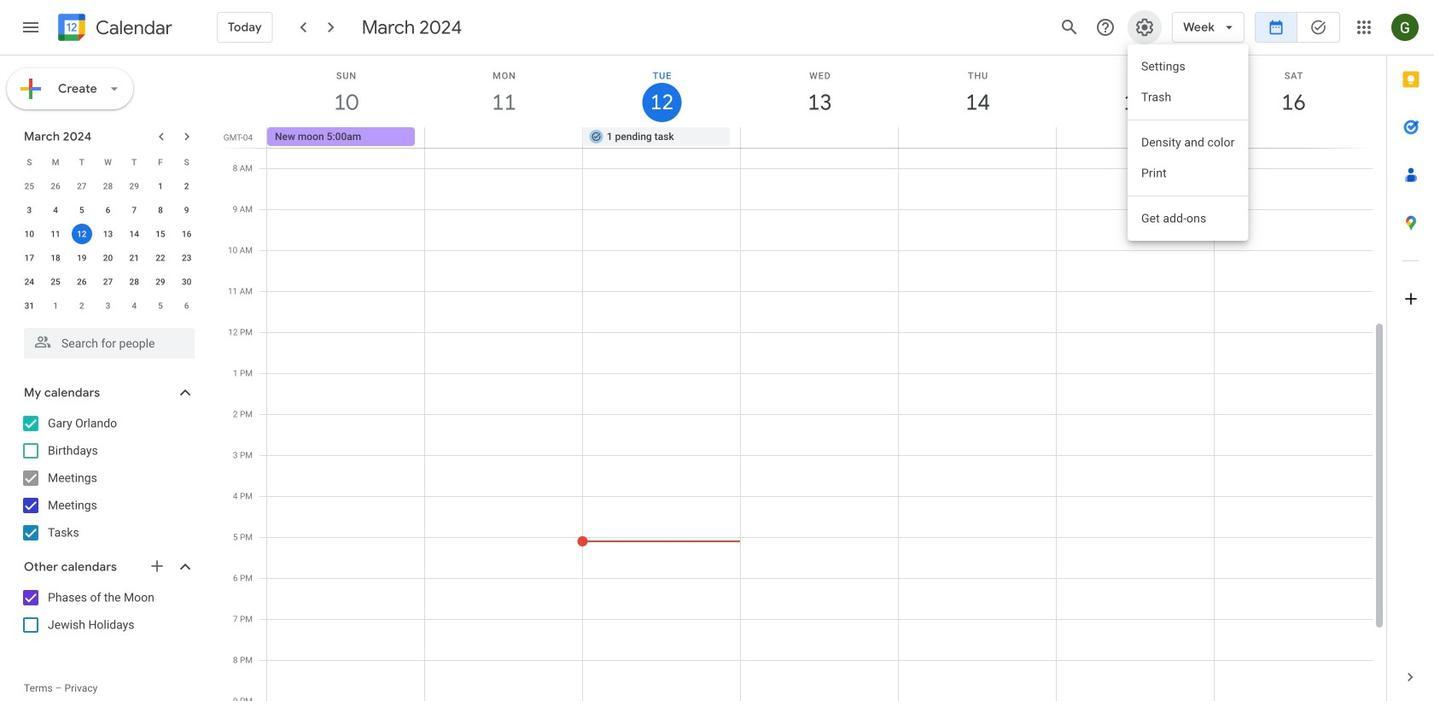 Task type: vqa. For each thing, say whether or not it's contained in the screenshot.
top 29
no



Task type: locate. For each thing, give the bounding box(es) containing it.
19 element
[[72, 248, 92, 268]]

march 2024 grid
[[16, 150, 200, 318]]

15 element
[[150, 224, 171, 244]]

None search field
[[0, 321, 212, 359]]

14 element
[[124, 224, 145, 244]]

add other calendars image
[[149, 558, 166, 575]]

28 element
[[124, 272, 145, 292]]

february 27 element
[[72, 176, 92, 196]]

9 element
[[176, 200, 197, 220]]

12, today element
[[72, 224, 92, 244]]

settings menu menu
[[1128, 44, 1249, 241]]

13 element
[[98, 224, 118, 244]]

grid
[[219, 56, 1387, 701]]

row group
[[16, 174, 200, 318]]

5 element
[[72, 200, 92, 220]]

25 element
[[45, 272, 66, 292]]

18 element
[[45, 248, 66, 268]]

tab list
[[1388, 56, 1435, 653]]

4 element
[[45, 200, 66, 220]]

16 element
[[176, 224, 197, 244]]

my calendars list
[[3, 410, 212, 547]]

row
[[260, 127, 1387, 148], [16, 150, 200, 174], [16, 174, 200, 198], [16, 198, 200, 222], [16, 222, 200, 246], [16, 246, 200, 270], [16, 270, 200, 294], [16, 294, 200, 318]]

heading inside calendar element
[[92, 18, 172, 38]]

8 element
[[150, 200, 171, 220]]

27 element
[[98, 272, 118, 292]]

february 26 element
[[45, 176, 66, 196]]

april 1 element
[[45, 296, 66, 316]]

april 4 element
[[124, 296, 145, 316]]

22 element
[[150, 248, 171, 268]]

24 element
[[19, 272, 40, 292]]

cell
[[425, 127, 583, 148], [741, 127, 899, 148], [899, 127, 1057, 148], [1057, 127, 1215, 148], [1215, 127, 1373, 148], [69, 222, 95, 246]]

april 3 element
[[98, 296, 118, 316]]

heading
[[92, 18, 172, 38]]



Task type: describe. For each thing, give the bounding box(es) containing it.
april 5 element
[[150, 296, 171, 316]]

february 28 element
[[98, 176, 118, 196]]

10 element
[[19, 224, 40, 244]]

main drawer image
[[20, 17, 41, 38]]

7 element
[[124, 200, 145, 220]]

17 element
[[19, 248, 40, 268]]

31 element
[[19, 296, 40, 316]]

23 element
[[176, 248, 197, 268]]

6 element
[[98, 200, 118, 220]]

1 element
[[150, 176, 171, 196]]

20 element
[[98, 248, 118, 268]]

3 element
[[19, 200, 40, 220]]

settings menu image
[[1135, 17, 1156, 38]]

26 element
[[72, 272, 92, 292]]

february 29 element
[[124, 176, 145, 196]]

11 element
[[45, 224, 66, 244]]

2 element
[[176, 176, 197, 196]]

Search for people text field
[[34, 328, 184, 359]]

april 2 element
[[72, 296, 92, 316]]

30 element
[[176, 272, 197, 292]]

29 element
[[150, 272, 171, 292]]

21 element
[[124, 248, 145, 268]]

february 25 element
[[19, 176, 40, 196]]

other calendars list
[[3, 584, 212, 639]]

april 6 element
[[176, 296, 197, 316]]

calendar element
[[55, 10, 172, 48]]

cell inside march 2024 grid
[[69, 222, 95, 246]]



